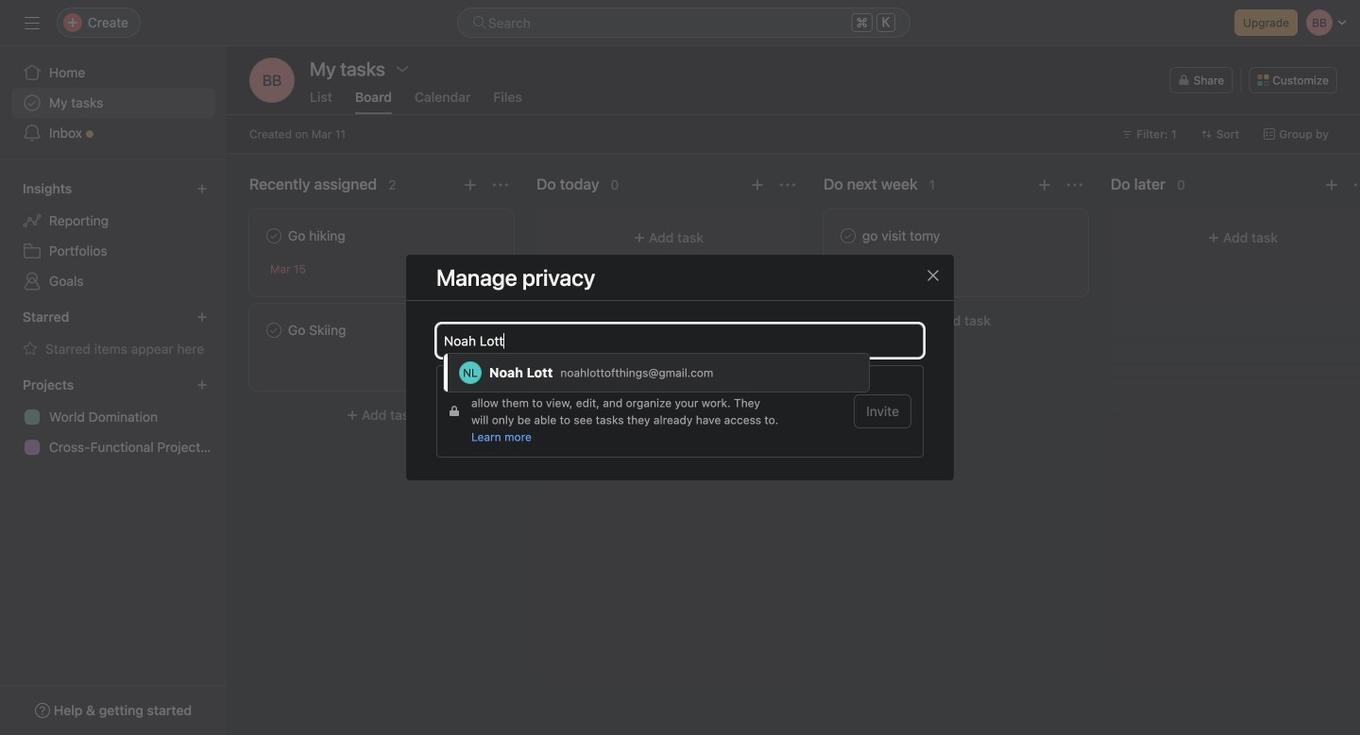 Task type: vqa. For each thing, say whether or not it's contained in the screenshot.
Mark complete image
yes



Task type: describe. For each thing, give the bounding box(es) containing it.
Add teammates by adding their name or email... text field
[[444, 330, 913, 352]]

mark complete image for 2nd mark complete option from the bottom
[[263, 225, 285, 247]]

Mark complete checkbox
[[837, 225, 860, 247]]

starred element
[[0, 300, 227, 368]]

2 add task image from the left
[[1037, 178, 1052, 193]]

hide sidebar image
[[25, 15, 40, 30]]

1 add task image from the left
[[750, 178, 765, 193]]

1 mark complete checkbox from the top
[[263, 225, 285, 247]]

close image
[[926, 268, 941, 283]]



Task type: locate. For each thing, give the bounding box(es) containing it.
insights element
[[0, 172, 227, 300]]

view profile settings image
[[249, 58, 295, 103]]

0 vertical spatial mark complete checkbox
[[263, 225, 285, 247]]

add task image
[[750, 178, 765, 193], [1037, 178, 1052, 193], [1324, 178, 1339, 193]]

3 add task image from the left
[[1324, 178, 1339, 193]]

mark complete image for mark complete checkbox
[[837, 225, 860, 247]]

global element
[[0, 46, 227, 160]]

2 mark complete checkbox from the top
[[263, 319, 285, 342]]

1 vertical spatial mark complete checkbox
[[263, 319, 285, 342]]

1 horizontal spatial add task image
[[1037, 178, 1052, 193]]

mark complete image for 2nd mark complete option from the top
[[263, 319, 285, 342]]

2 horizontal spatial add task image
[[1324, 178, 1339, 193]]

projects element
[[0, 368, 227, 467]]

add task image
[[463, 178, 478, 193]]

0 horizontal spatial add task image
[[750, 178, 765, 193]]

Mark complete checkbox
[[263, 225, 285, 247], [263, 319, 285, 342]]

mark complete image
[[263, 225, 285, 247], [837, 225, 860, 247], [263, 319, 285, 342]]



